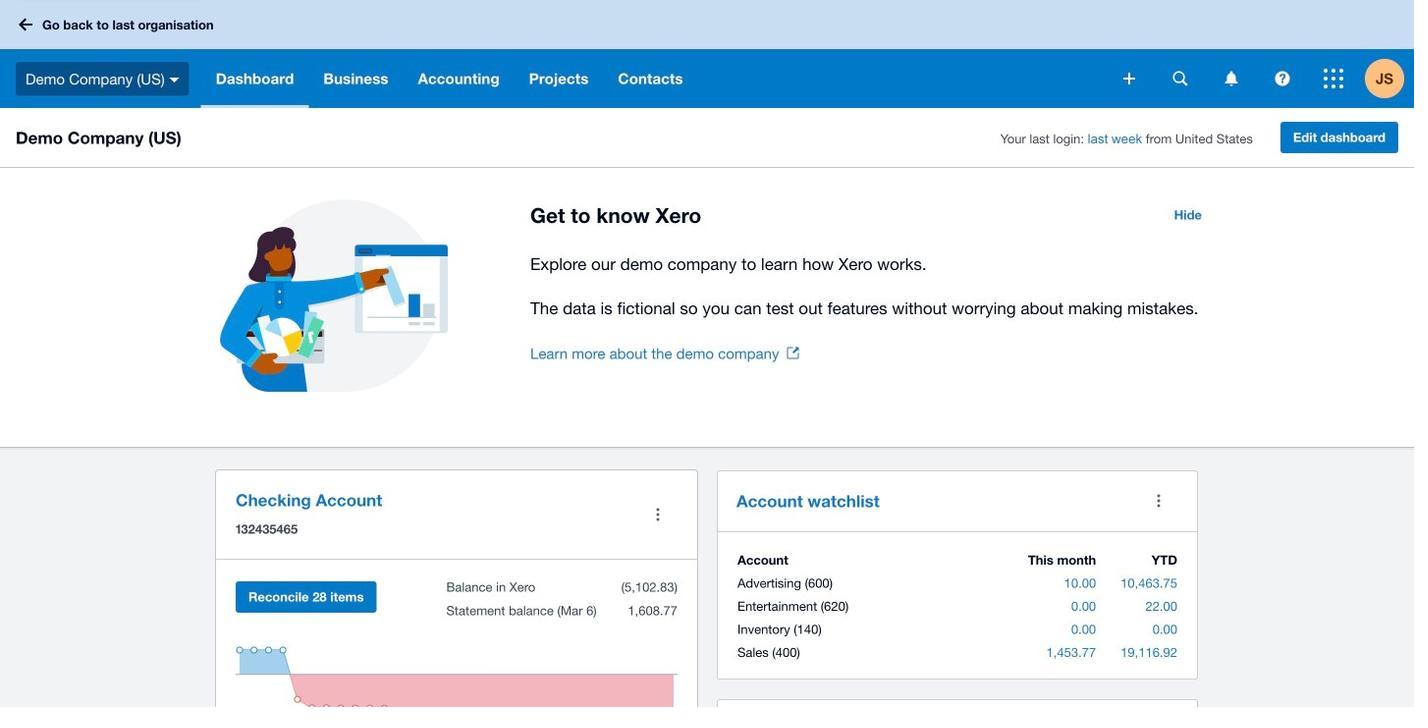 Task type: vqa. For each thing, say whether or not it's contained in the screenshot.
BUSINESS dropdown button
no



Task type: describe. For each thing, give the bounding box(es) containing it.
1 horizontal spatial svg image
[[1276, 71, 1291, 86]]

manage menu toggle image
[[639, 495, 678, 535]]



Task type: locate. For each thing, give the bounding box(es) containing it.
banner
[[0, 0, 1415, 108]]

svg image
[[19, 18, 32, 31], [1174, 71, 1188, 86], [1124, 73, 1136, 85], [170, 77, 180, 82]]

2 horizontal spatial svg image
[[1324, 69, 1344, 88]]

svg image
[[1324, 69, 1344, 88], [1226, 71, 1239, 86], [1276, 71, 1291, 86]]

0 horizontal spatial svg image
[[1226, 71, 1239, 86]]

intro banner body element
[[531, 251, 1214, 322]]



